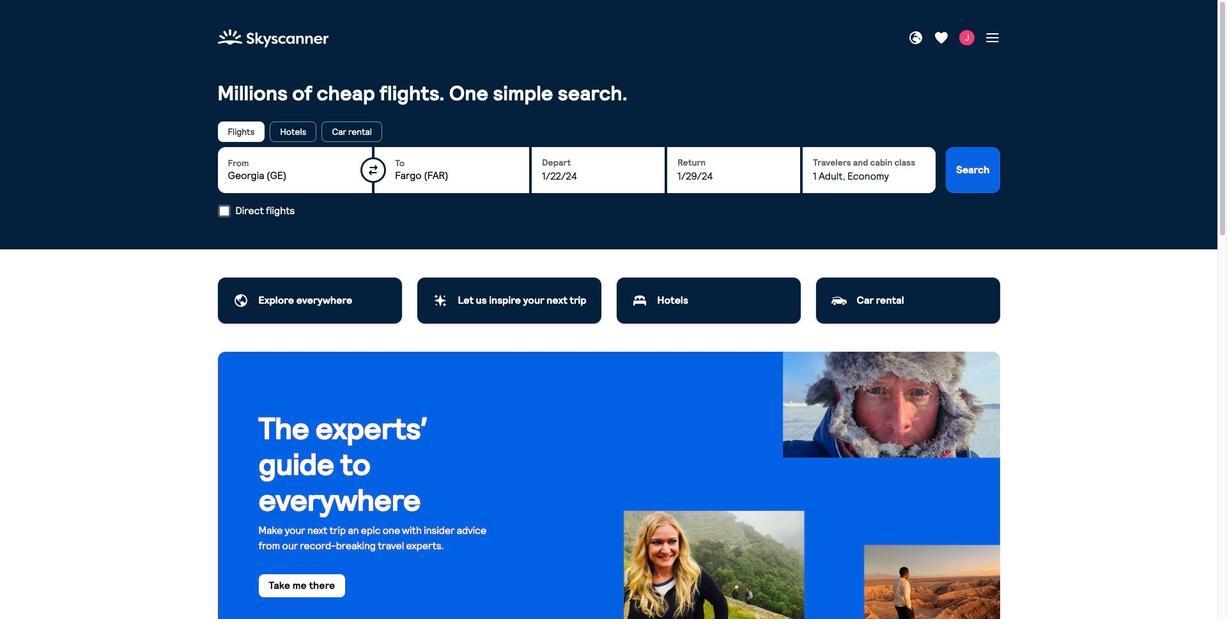 Task type: locate. For each thing, give the bounding box(es) containing it.
0 horizontal spatial country, city or airport text field
[[228, 170, 362, 183]]

Direct flights checkbox
[[218, 205, 231, 217]]

swap origin and destination image
[[369, 165, 379, 175]]

1 horizontal spatial country, city or airport text field
[[395, 170, 519, 183]]

Country, city or airport text field
[[228, 170, 362, 183], [395, 170, 519, 183]]

profile image
[[960, 30, 975, 45]]

2 country, city or airport text field from the left
[[395, 170, 519, 183]]

saved flights image
[[934, 30, 949, 45]]

tab list
[[218, 121, 1001, 142]]

regional settings image
[[908, 30, 924, 45]]



Task type: vqa. For each thing, say whether or not it's contained in the screenshot.
first Country, city or airport "Text Field" from the left
yes



Task type: describe. For each thing, give the bounding box(es) containing it.
open menu image
[[985, 30, 1001, 45]]

skyscanner home image
[[218, 26, 328, 51]]

1 country, city or airport text field from the left
[[228, 170, 362, 183]]



